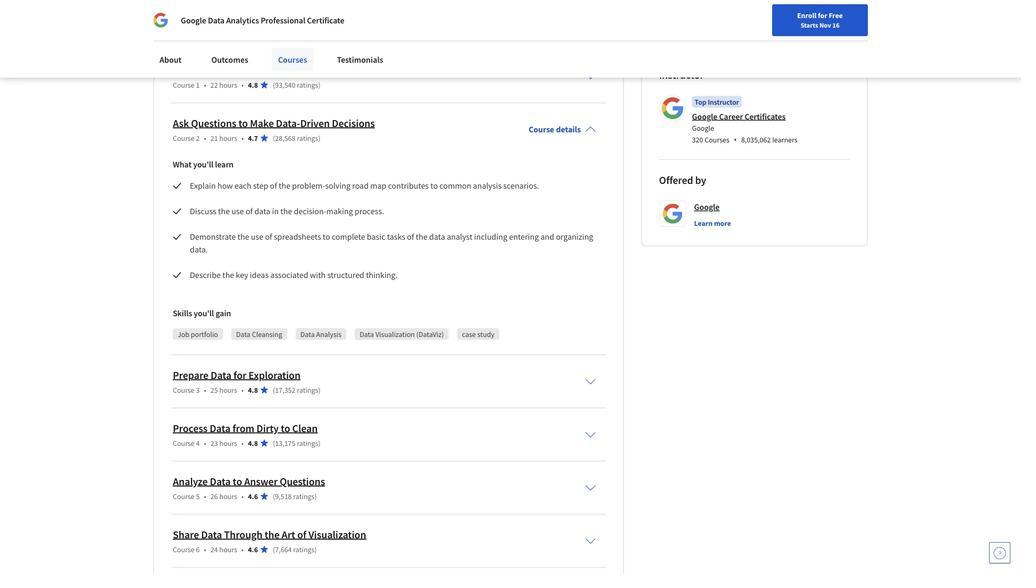 Task type: describe. For each thing, give the bounding box(es) containing it.
enroll for free starts nov 16
[[797, 11, 843, 29]]

free
[[829, 11, 843, 20]]

solving
[[325, 181, 351, 191]]

show notifications image
[[878, 13, 890, 26]]

3
[[196, 386, 200, 395]]

course for foundations: data, data, everywhere
[[173, 80, 195, 90]]

course 2 • 21 hours •
[[173, 133, 244, 143]]

( 28,568 ratings )
[[273, 133, 321, 143]]

data left a
[[208, 15, 225, 26]]

analytics
[[226, 15, 259, 26]]

describe
[[190, 270, 221, 281]]

contributes
[[388, 181, 429, 191]]

prepare data for exploration
[[173, 369, 301, 382]]

process data from dirty to clean link
[[173, 422, 318, 435]]

• right 3
[[204, 386, 206, 395]]

ratings for dirty
[[297, 439, 318, 448]]

use for spreadsheets
[[251, 232, 263, 243]]

0 vertical spatial instructor
[[659, 68, 704, 82]]

course for ask questions to make data-driven decisions
[[173, 133, 195, 143]]

• right 5
[[204, 492, 206, 502]]

about
[[160, 54, 182, 65]]

for inside enroll for free starts nov 16
[[818, 11, 828, 20]]

job
[[178, 330, 189, 339]]

what
[[173, 160, 192, 170]]

more inside there are 483,000 open jobs in data analytics with a median entry-level salary of $92,000.¹ read more
[[174, 21, 193, 31]]

about link
[[153, 48, 188, 71]]

of left spreadsheets
[[265, 232, 272, 243]]

discuss
[[190, 206, 216, 217]]

jobs
[[547, 0, 563, 4]]

hours for ask
[[219, 133, 237, 143]]

learn
[[215, 160, 234, 170]]

) for analyze data to answer questions
[[315, 492, 317, 502]]

data inside demonstrate the use of spreadsheets to complete basic tasks of the data analyst including entering and organizing data.
[[429, 232, 445, 243]]

learn more button
[[694, 218, 731, 229]]

study
[[477, 330, 495, 339]]

2 data, from the left
[[260, 64, 284, 77]]

1 data, from the left
[[235, 64, 258, 77]]

ratings for the
[[293, 545, 315, 555]]

your
[[741, 12, 755, 22]]

25
[[211, 386, 218, 395]]

course 1 • 22 hours •
[[173, 80, 244, 90]]

of right art at the bottom of the page
[[297, 528, 306, 542]]

portfolio
[[191, 330, 218, 339]]

outcomes
[[211, 54, 248, 65]]

instructor inside top instructor google career certificates google 320 courses • 8,035,062 learners
[[708, 97, 739, 107]]

analysis
[[316, 330, 342, 339]]

( 7,664 ratings )
[[273, 545, 317, 555]]

data inside there are 483,000 open jobs in data analytics with a median entry-level salary of $92,000.¹ read more
[[153, 6, 170, 16]]

what you'll learn
[[173, 160, 234, 170]]

of right tasks
[[407, 232, 414, 243]]

1 horizontal spatial visualization
[[376, 330, 415, 339]]

4.7
[[248, 133, 258, 143]]

28,568
[[275, 133, 296, 143]]

ratings for make
[[297, 133, 318, 143]]

to left common
[[431, 181, 438, 191]]

offered by
[[659, 174, 707, 187]]

process.
[[355, 206, 384, 217]]

course for prepare data for exploration
[[173, 386, 195, 395]]

the left art at the bottom of the page
[[265, 528, 280, 542]]

entry-
[[262, 6, 286, 16]]

make
[[250, 117, 274, 130]]

data.
[[190, 245, 208, 255]]

21
[[211, 133, 218, 143]]

find your new career
[[726, 12, 793, 22]]

(dataviz)
[[416, 330, 444, 339]]

key
[[236, 270, 248, 281]]

english
[[817, 12, 843, 23]]

course 6 • 24 hours •
[[173, 545, 244, 555]]

read more button
[[153, 21, 193, 32]]

google data analytics professional certificate
[[181, 15, 344, 26]]

4.8 for data,
[[248, 80, 258, 90]]

the right step
[[279, 181, 291, 191]]

gain
[[216, 308, 231, 319]]

organizing
[[556, 232, 593, 243]]

testimonials link
[[331, 48, 390, 71]]

course 5 • 26 hours •
[[173, 492, 244, 502]]

1
[[196, 80, 200, 90]]

( for the
[[273, 545, 275, 555]]

entering
[[509, 232, 539, 243]]

driven
[[300, 117, 330, 130]]

structured
[[327, 270, 364, 281]]

to left the answer
[[233, 475, 242, 489]]

share
[[173, 528, 199, 542]]

google up 320
[[692, 124, 714, 133]]

hours for process
[[219, 439, 237, 448]]

use for data
[[232, 206, 244, 217]]

foundations: data, data, everywhere
[[173, 64, 340, 77]]

learn more
[[694, 219, 731, 228]]

1 vertical spatial questions
[[280, 475, 325, 489]]

1 vertical spatial with
[[310, 270, 326, 281]]

are
[[481, 0, 493, 4]]

( 17,352 ratings )
[[273, 386, 321, 395]]

( 9,518 ratings )
[[273, 492, 317, 502]]

google up learn
[[694, 202, 720, 213]]

professional
[[261, 15, 305, 26]]

( 93,540 ratings )
[[273, 80, 321, 90]]

hours for prepare
[[219, 386, 237, 395]]

you'll for learn
[[193, 160, 213, 170]]

google down 'top'
[[692, 111, 718, 122]]

data up 26
[[210, 475, 231, 489]]

outcomes link
[[205, 48, 255, 71]]

case study
[[462, 330, 495, 339]]

ask
[[173, 117, 189, 130]]

0 vertical spatial questions
[[191, 117, 236, 130]]

) for foundations: data, data, everywhere
[[318, 80, 321, 90]]

analyze data to answer questions link
[[173, 475, 325, 489]]

6
[[196, 545, 200, 555]]

26
[[211, 492, 218, 502]]

ratings for exploration
[[297, 386, 318, 395]]

dirty
[[257, 422, 279, 435]]

analyze data to answer questions
[[173, 475, 325, 489]]

everywhere
[[286, 64, 340, 77]]

course details
[[529, 124, 581, 135]]

decision-
[[294, 206, 326, 217]]

career for new
[[772, 12, 793, 22]]

2
[[196, 133, 200, 143]]

( for make
[[273, 133, 275, 143]]

process
[[173, 422, 208, 435]]

level
[[286, 6, 304, 16]]

course for process data from dirty to clean
[[173, 439, 195, 448]]

course details button
[[520, 110, 604, 150]]

and
[[541, 232, 554, 243]]

more inside button
[[714, 219, 731, 228]]

17,352
[[275, 386, 296, 395]]

find your new career link
[[721, 11, 798, 24]]

• right the '2'
[[204, 133, 206, 143]]

decisions
[[332, 117, 375, 130]]

open
[[526, 0, 545, 4]]

median
[[232, 6, 261, 16]]

art
[[282, 528, 295, 542]]

to up 13,175
[[281, 422, 290, 435]]

( for answer
[[273, 492, 275, 502]]

data up 25
[[211, 369, 232, 382]]

• right 4
[[204, 439, 206, 448]]



Task type: locate. For each thing, give the bounding box(es) containing it.
data up 23
[[210, 422, 231, 435]]

data
[[208, 15, 225, 26], [236, 330, 251, 339], [300, 330, 315, 339], [360, 330, 374, 339], [211, 369, 232, 382], [210, 422, 231, 435], [210, 475, 231, 489], [201, 528, 222, 542]]

) right 17,352
[[318, 386, 321, 395]]

hours right 26
[[219, 492, 237, 502]]

the left decision- on the top left of page
[[281, 206, 292, 217]]

hours right 24
[[219, 545, 237, 555]]

courses link
[[272, 48, 314, 71]]

4 hours from the top
[[219, 439, 237, 448]]

details
[[556, 124, 581, 135]]

6 ( from the top
[[273, 545, 275, 555]]

4.8 down the "prepare data for exploration"
[[248, 386, 258, 395]]

1 horizontal spatial more
[[714, 219, 731, 228]]

4.6
[[248, 492, 258, 502], [248, 545, 258, 555]]

3 ( from the top
[[273, 386, 275, 395]]

0 horizontal spatial with
[[207, 6, 225, 16]]

demonstrate
[[190, 232, 236, 243]]

0 vertical spatial in
[[564, 0, 572, 4]]

2 vertical spatial 4.8
[[248, 439, 258, 448]]

) for ask questions to make data-driven decisions
[[318, 133, 321, 143]]

use down each
[[232, 206, 244, 217]]

1 vertical spatial career
[[719, 111, 743, 122]]

) for process data from dirty to clean
[[318, 439, 321, 448]]

of
[[330, 6, 338, 16], [270, 181, 277, 191], [246, 206, 253, 217], [265, 232, 272, 243], [407, 232, 414, 243], [297, 528, 306, 542]]

cleansing
[[252, 330, 282, 339]]

1 horizontal spatial for
[[818, 11, 828, 20]]

• down through
[[242, 545, 244, 555]]

including
[[474, 232, 507, 243]]

hours for share
[[219, 545, 237, 555]]

3 4.8 from the top
[[248, 439, 258, 448]]

ratings right 17,352
[[297, 386, 318, 395]]

from
[[233, 422, 254, 435]]

1 horizontal spatial data,
[[260, 64, 284, 77]]

0 vertical spatial courses
[[278, 54, 307, 65]]

1 ( from the top
[[273, 80, 275, 90]]

1 vertical spatial 4.6
[[248, 545, 258, 555]]

career
[[772, 12, 793, 22], [719, 111, 743, 122]]

• left the 8,035,062
[[734, 134, 737, 146]]

16
[[833, 21, 840, 29]]

through
[[224, 528, 263, 542]]

data cleansing
[[236, 330, 282, 339]]

course for analyze data to answer questions
[[173, 492, 195, 502]]

1 horizontal spatial with
[[310, 270, 326, 281]]

use up ideas
[[251, 232, 263, 243]]

the right demonstrate
[[238, 232, 249, 243]]

basic
[[367, 232, 385, 243]]

tasks
[[387, 232, 405, 243]]

data left cleansing
[[236, 330, 251, 339]]

each
[[235, 181, 251, 191]]

the right discuss on the left
[[218, 206, 230, 217]]

4.6 for to
[[248, 492, 258, 502]]

4 ( from the top
[[273, 439, 275, 448]]

course left details
[[529, 124, 554, 135]]

help center image
[[994, 547, 1006, 560]]

1 vertical spatial you'll
[[194, 308, 214, 319]]

1 vertical spatial for
[[234, 369, 247, 382]]

( down dirty
[[273, 439, 275, 448]]

( for dirty
[[273, 439, 275, 448]]

0 horizontal spatial data
[[153, 6, 170, 16]]

to left complete
[[323, 232, 330, 243]]

courses right 320
[[705, 135, 730, 145]]

salary
[[305, 6, 328, 16]]

1 4.8 from the top
[[248, 80, 258, 90]]

read
[[153, 21, 172, 31]]

with
[[207, 6, 225, 16], [310, 270, 326, 281]]

questions up ( 9,518 ratings )
[[280, 475, 325, 489]]

• right 1
[[204, 80, 206, 90]]

courses inside 'link'
[[278, 54, 307, 65]]

ratings for answer
[[293, 492, 315, 502]]

1 horizontal spatial questions
[[280, 475, 325, 489]]

discuss the use of data in the decision-making process.
[[190, 206, 384, 217]]

0 vertical spatial for
[[818, 11, 828, 20]]

ratings for everywhere
[[297, 80, 318, 90]]

analysis
[[473, 181, 502, 191]]

4.6 for through
[[248, 545, 258, 555]]

( for everywhere
[[273, 80, 275, 90]]

data left analyst
[[429, 232, 445, 243]]

data down step
[[254, 206, 270, 217]]

there are 483,000 open jobs in data analytics with a median entry-level salary of $92,000.¹ read more
[[153, 0, 573, 31]]

career left the 'certificates'
[[719, 111, 743, 122]]

in right jobs
[[564, 0, 572, 4]]

ratings right 7,664
[[293, 545, 315, 555]]

0 horizontal spatial questions
[[191, 117, 236, 130]]

) right 13,175
[[318, 439, 321, 448]]

( for exploration
[[273, 386, 275, 395]]

0 vertical spatial you'll
[[193, 160, 213, 170]]

0 horizontal spatial visualization
[[309, 528, 366, 542]]

4
[[196, 439, 200, 448]]

hours right 25
[[219, 386, 237, 395]]

1 horizontal spatial data
[[254, 206, 270, 217]]

starts
[[801, 21, 818, 29]]

( down foundations: data, data, everywhere link
[[273, 80, 275, 90]]

) for share data through the art of visualization
[[315, 545, 317, 555]]

career for google
[[719, 111, 743, 122]]

0 vertical spatial visualization
[[376, 330, 415, 339]]

course left 3
[[173, 386, 195, 395]]

skills you'll gain
[[173, 308, 231, 319]]

in inside there are 483,000 open jobs in data analytics with a median entry-level salary of $92,000.¹ read more
[[564, 0, 572, 4]]

in for data
[[272, 206, 279, 217]]

of inside there are 483,000 open jobs in data analytics with a median entry-level salary of $92,000.¹ read more
[[330, 6, 338, 16]]

more down "analytics" on the left top
[[174, 21, 193, 31]]

1 vertical spatial visualization
[[309, 528, 366, 542]]

1 horizontal spatial career
[[772, 12, 793, 22]]

course left the '2'
[[173, 133, 195, 143]]

course 3 • 25 hours •
[[173, 386, 244, 395]]

in
[[564, 0, 572, 4], [272, 206, 279, 217]]

• down from
[[242, 439, 244, 448]]

hours
[[219, 80, 237, 90], [219, 133, 237, 143], [219, 386, 237, 395], [219, 439, 237, 448], [219, 492, 237, 502], [219, 545, 237, 555]]

questions up 21
[[191, 117, 236, 130]]

data right analysis
[[360, 330, 374, 339]]

you'll left gain
[[194, 308, 214, 319]]

0 vertical spatial more
[[174, 21, 193, 31]]

ratings down clean
[[297, 439, 318, 448]]

1 horizontal spatial in
[[564, 0, 572, 4]]

scenarios.
[[503, 181, 539, 191]]

1 4.6 from the top
[[248, 492, 258, 502]]

1 horizontal spatial instructor
[[708, 97, 739, 107]]

4.8 for from
[[248, 439, 258, 448]]

1 vertical spatial 4.8
[[248, 386, 258, 395]]

making
[[326, 206, 353, 217]]

share data through the art of visualization link
[[173, 528, 366, 542]]

certificate
[[307, 15, 344, 26]]

ratings right 9,518
[[293, 492, 315, 502]]

1 vertical spatial courses
[[705, 135, 730, 145]]

1 vertical spatial instructor
[[708, 97, 739, 107]]

use inside demonstrate the use of spreadsheets to complete basic tasks of the data analyst including entering and organizing data.
[[251, 232, 263, 243]]

course left 6
[[173, 545, 195, 555]]

5
[[196, 492, 200, 502]]

offered
[[659, 174, 693, 187]]

hours right 21
[[219, 133, 237, 143]]

• left 4.7 at the top of page
[[242, 133, 244, 143]]

courses up ( 93,540 ratings )
[[278, 54, 307, 65]]

certificates
[[745, 111, 786, 122]]

map
[[370, 181, 386, 191]]

0 horizontal spatial data,
[[235, 64, 258, 77]]

( down exploration
[[273, 386, 275, 395]]

22
[[211, 80, 218, 90]]

to
[[239, 117, 248, 130], [431, 181, 438, 191], [323, 232, 330, 243], [281, 422, 290, 435], [233, 475, 242, 489]]

• down foundations: data, data, everywhere
[[242, 80, 244, 90]]

4.8 for for
[[248, 386, 258, 395]]

0 vertical spatial 4.6
[[248, 492, 258, 502]]

learn
[[694, 219, 713, 228]]

google career certificates image
[[661, 97, 684, 120]]

• down analyze data to answer questions link
[[242, 492, 244, 502]]

4.6 down analyze data to answer questions
[[248, 492, 258, 502]]

of down each
[[246, 206, 253, 217]]

0 horizontal spatial courses
[[278, 54, 307, 65]]

course for share data through the art of visualization
[[173, 545, 195, 555]]

ratings down the driven
[[297, 133, 318, 143]]

2 4.6 from the top
[[248, 545, 258, 555]]

(
[[273, 80, 275, 90], [273, 133, 275, 143], [273, 386, 275, 395], [273, 439, 275, 448], [273, 492, 275, 502], [273, 545, 275, 555]]

course 4 • 23 hours •
[[173, 439, 244, 448]]

google link
[[694, 201, 720, 214]]

1 horizontal spatial courses
[[705, 135, 730, 145]]

8,035,062
[[741, 135, 771, 145]]

share data through the art of visualization
[[173, 528, 366, 542]]

ratings down everywhere
[[297, 80, 318, 90]]

) right 9,518
[[315, 492, 317, 502]]

google image
[[153, 13, 168, 28]]

$92,000.¹
[[339, 6, 375, 16]]

a
[[226, 6, 231, 16]]

google
[[181, 15, 206, 26], [692, 111, 718, 122], [692, 124, 714, 133], [694, 202, 720, 213]]

1 vertical spatial data
[[254, 206, 270, 217]]

answer
[[244, 475, 278, 489]]

with left a
[[207, 6, 225, 16]]

• down the "prepare data for exploration"
[[242, 386, 244, 395]]

hours right 23
[[219, 439, 237, 448]]

2 horizontal spatial data
[[429, 232, 445, 243]]

associated
[[270, 270, 308, 281]]

2 vertical spatial data
[[429, 232, 445, 243]]

6 hours from the top
[[219, 545, 237, 555]]

courses inside top instructor google career certificates google 320 courses • 8,035,062 learners
[[705, 135, 730, 145]]

instructor up 'top'
[[659, 68, 704, 82]]

with left the structured
[[310, 270, 326, 281]]

0 horizontal spatial in
[[272, 206, 279, 217]]

google right read
[[181, 15, 206, 26]]

• inside top instructor google career certificates google 320 courses • 8,035,062 learners
[[734, 134, 737, 146]]

more right learn
[[714, 219, 731, 228]]

5 ( from the top
[[273, 492, 275, 502]]

skills
[[173, 308, 192, 319]]

0 horizontal spatial instructor
[[659, 68, 704, 82]]

to inside demonstrate the use of spreadsheets to complete basic tasks of the data analyst including entering and organizing data.
[[323, 232, 330, 243]]

4.8 down foundations: data, data, everywhere link
[[248, 80, 258, 90]]

nov
[[820, 21, 831, 29]]

2 hours from the top
[[219, 133, 237, 143]]

) for prepare data for exploration
[[318, 386, 321, 395]]

course left 4
[[173, 439, 195, 448]]

exploration
[[249, 369, 301, 382]]

0 vertical spatial with
[[207, 6, 225, 16]]

3 hours from the top
[[219, 386, 237, 395]]

( down 'share data through the art of visualization'
[[273, 545, 275, 555]]

( down the answer
[[273, 492, 275, 502]]

new
[[757, 12, 771, 22]]

explain how each step of the problem-solving road map contributes to common analysis scenarios.
[[190, 181, 539, 191]]

hours for analyze
[[219, 492, 237, 502]]

4.8 down process data from dirty to clean
[[248, 439, 258, 448]]

1 vertical spatial in
[[272, 206, 279, 217]]

you'll left learn
[[193, 160, 213, 170]]

0 horizontal spatial use
[[232, 206, 244, 217]]

visualization up ( 7,664 ratings )
[[309, 528, 366, 542]]

to left make
[[239, 117, 248, 130]]

2 4.8 from the top
[[248, 386, 258, 395]]

5 hours from the top
[[219, 492, 237, 502]]

demonstrate the use of spreadsheets to complete basic tasks of the data analyst including entering and organizing data.
[[190, 232, 595, 255]]

describe the key ideas associated with structured thinking.
[[190, 270, 398, 281]]

data analysis
[[300, 330, 342, 339]]

use
[[232, 206, 244, 217], [251, 232, 263, 243]]

foundations:
[[173, 64, 232, 77]]

career inside top instructor google career certificates google 320 courses • 8,035,062 learners
[[719, 111, 743, 122]]

the left key
[[222, 270, 234, 281]]

None search field
[[152, 7, 407, 28]]

find
[[726, 12, 740, 22]]

0 vertical spatial career
[[772, 12, 793, 22]]

( down ask questions to make data-driven decisions link
[[273, 133, 275, 143]]

0 horizontal spatial for
[[234, 369, 247, 382]]

hours right 22
[[219, 80, 237, 90]]

course inside dropdown button
[[529, 124, 554, 135]]

2 ( from the top
[[273, 133, 275, 143]]

for up 'nov'
[[818, 11, 828, 20]]

with inside there are 483,000 open jobs in data analytics with a median entry-level salary of $92,000.¹ read more
[[207, 6, 225, 16]]

0 vertical spatial 4.8
[[248, 80, 258, 90]]

1 horizontal spatial use
[[251, 232, 263, 243]]

in up spreadsheets
[[272, 206, 279, 217]]

1 vertical spatial more
[[714, 219, 731, 228]]

) right 7,664
[[315, 545, 317, 555]]

data up read
[[153, 6, 170, 16]]

ask questions to make data-driven decisions
[[173, 117, 375, 130]]

in for jobs
[[564, 0, 572, 4]]

for
[[818, 11, 828, 20], [234, 369, 247, 382]]

data up 24
[[201, 528, 222, 542]]

of right step
[[270, 181, 277, 191]]

) down the driven
[[318, 133, 321, 143]]

visualization left (dataviz)
[[376, 330, 415, 339]]

1 hours from the top
[[219, 80, 237, 90]]

the right tasks
[[416, 232, 428, 243]]

data left analysis
[[300, 330, 315, 339]]

of right salary
[[330, 6, 338, 16]]

testimonials
[[337, 54, 383, 65]]

0 vertical spatial data
[[153, 6, 170, 16]]

hours for foundations:
[[219, 80, 237, 90]]

) down everywhere
[[318, 80, 321, 90]]

• right 6
[[204, 545, 206, 555]]

)
[[318, 80, 321, 90], [318, 133, 321, 143], [318, 386, 321, 395], [318, 439, 321, 448], [315, 492, 317, 502], [315, 545, 317, 555]]

you'll for gain
[[194, 308, 214, 319]]

step
[[253, 181, 268, 191]]

0 horizontal spatial more
[[174, 21, 193, 31]]

course left 5
[[173, 492, 195, 502]]

0 horizontal spatial career
[[719, 111, 743, 122]]

instructor up google career certificates link
[[708, 97, 739, 107]]

0 vertical spatial use
[[232, 206, 244, 217]]

( 13,175 ratings )
[[273, 439, 321, 448]]

1 vertical spatial use
[[251, 232, 263, 243]]

for left exploration
[[234, 369, 247, 382]]



Task type: vqa. For each thing, say whether or not it's contained in the screenshot.
"Familiarize"
no



